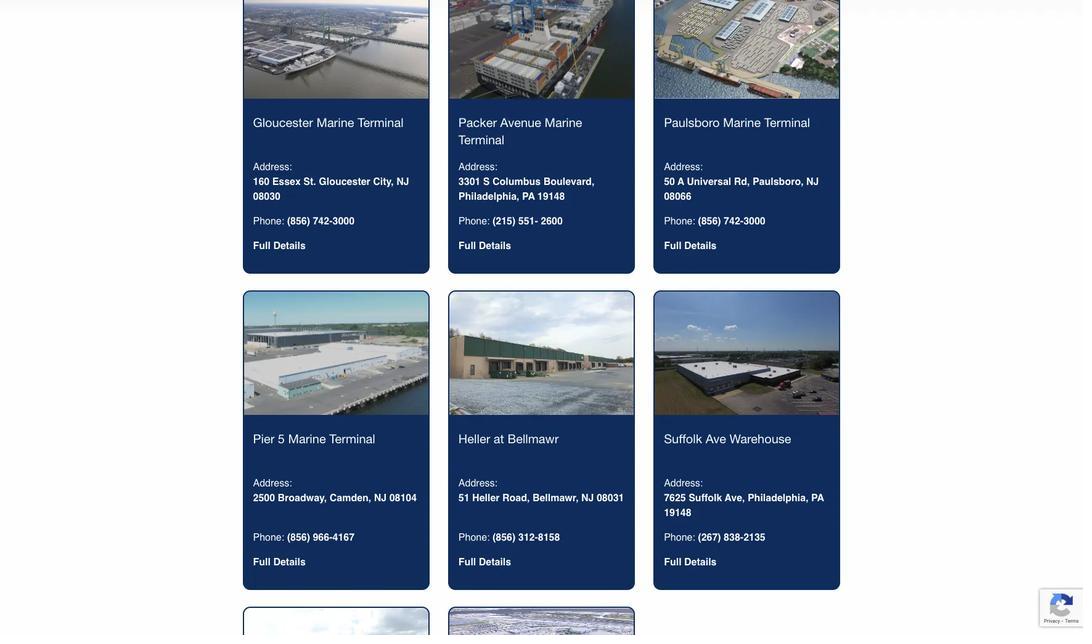 Task type: describe. For each thing, give the bounding box(es) containing it.
gloucester marine terminal
[[253, 115, 404, 129]]

742- for gloucester
[[313, 216, 333, 227]]

columbus
[[493, 176, 541, 187]]

broadway,
[[278, 493, 327, 504]]

packer avenue marine terminal
[[459, 115, 582, 147]]

st.
[[304, 176, 316, 187]]

bellmawr,
[[533, 493, 579, 504]]

boulevard,
[[544, 176, 595, 187]]

bellmawr
[[508, 432, 559, 446]]

3301 s columbus boulevard, philadelphia, pa 19148 link
[[459, 176, 595, 202]]

full for packer avenue marine terminal
[[459, 240, 476, 252]]

full details link for pier 5 marine terminal
[[253, 557, 306, 568]]

0 vertical spatial suffolk
[[664, 432, 702, 446]]

phone: for suffolk ave warehouse
[[664, 532, 695, 543]]

pier
[[253, 432, 275, 446]]

full for heller at bellmawr
[[459, 557, 476, 568]]

312-
[[518, 532, 538, 543]]

marine inside the packer avenue marine terminal
[[545, 115, 582, 129]]

details for packer
[[479, 240, 511, 252]]

marine right "paulsboro"
[[723, 115, 761, 129]]

phone: (856) 742-3000 for gloucester
[[253, 216, 355, 227]]

(856) 742-3000 link for gloucester
[[287, 216, 355, 227]]

(215)
[[493, 216, 516, 227]]

full details for paulsboro marine terminal
[[664, 240, 717, 252]]

paulsboro,
[[753, 176, 804, 187]]

address: 51 heller road, bellmawr, nj 08031
[[459, 478, 624, 504]]

51 heller road, bellmawr, nj 08031 link
[[459, 493, 624, 504]]

address: 160 essex st. gloucester city, nj 08030
[[253, 162, 409, 202]]

nj inside the address: 50 a universal rd, paulsboro, nj 08066
[[806, 176, 819, 187]]

phone: for heller at bellmawr
[[459, 532, 490, 543]]

details for pier
[[273, 557, 306, 568]]

camden,
[[330, 493, 371, 504]]

address: 2500 broadway, camden, nj 08104
[[253, 478, 417, 504]]

paulsboro marine terminal
[[664, 115, 810, 129]]

(267) 838-2135 link
[[698, 532, 766, 543]]

phone: (856) 966-4167
[[253, 532, 355, 543]]

4167
[[333, 532, 355, 543]]

2600
[[541, 216, 563, 227]]

packer
[[459, 115, 497, 129]]

160
[[253, 176, 270, 187]]

gloucester inside address: 160 essex st. gloucester city, nj 08030
[[319, 176, 370, 187]]

nj inside address: 2500 broadway, camden, nj 08104
[[374, 493, 387, 504]]

avenue
[[500, 115, 541, 129]]

paulsboro
[[664, 115, 720, 129]]

(856) for gloucester
[[287, 216, 310, 227]]

ave
[[706, 432, 726, 446]]

full for suffolk ave warehouse
[[664, 557, 682, 568]]

pier 5 marine terminal
[[253, 432, 375, 446]]

terminal up address: 2500 broadway, camden, nj 08104
[[329, 432, 375, 446]]

ave,
[[725, 493, 745, 504]]

full details for heller at bellmawr
[[459, 557, 511, 568]]

at
[[494, 432, 504, 446]]

nj inside the address: 51 heller road, bellmawr, nj 08031
[[581, 493, 594, 504]]

phone: for paulsboro marine terminal
[[664, 216, 695, 227]]

terminal up city,
[[358, 115, 404, 129]]

pa inside "address: 3301 s columbus boulevard, philadelphia, pa 19148"
[[522, 191, 535, 202]]

(856) 966-4167 link
[[287, 532, 355, 543]]

50
[[664, 176, 675, 187]]

city,
[[373, 176, 394, 187]]

philadelphia, inside address: 7625 suffolk ave, philadelphia, pa 19148
[[748, 493, 809, 504]]

0 vertical spatial heller
[[459, 432, 490, 446]]

full for paulsboro marine terminal
[[664, 240, 682, 252]]

7625
[[664, 493, 686, 504]]

full details link for heller at bellmawr
[[459, 557, 511, 568]]

address: 50 a universal rd, paulsboro, nj 08066
[[664, 162, 819, 202]]

suffolk inside address: 7625 suffolk ave, philadelphia, pa 19148
[[689, 493, 722, 504]]

heller inside the address: 51 heller road, bellmawr, nj 08031
[[472, 493, 500, 504]]

08104
[[389, 493, 417, 504]]

address: for packer avenue marine terminal
[[459, 162, 498, 173]]

160 essex st. gloucester city, nj 08030 link
[[253, 176, 409, 202]]

3000 for gloucester
[[333, 216, 355, 227]]

838-
[[724, 532, 744, 543]]

pa inside address: 7625 suffolk ave, philadelphia, pa 19148
[[811, 493, 824, 504]]

full details for suffolk ave warehouse
[[664, 557, 717, 568]]



Task type: locate. For each thing, give the bounding box(es) containing it.
phone: (856) 742-3000 for paulsboro
[[664, 216, 766, 227]]

philadelphia, right ave,
[[748, 493, 809, 504]]

warehouse
[[730, 432, 791, 446]]

essex
[[272, 176, 301, 187]]

address: up 2500 on the bottom of the page
[[253, 478, 292, 489]]

rd,
[[734, 176, 750, 187]]

1 vertical spatial gloucester
[[319, 176, 370, 187]]

0 horizontal spatial phone: (856) 742-3000
[[253, 216, 355, 227]]

address: inside address: 2500 broadway, camden, nj 08104
[[253, 478, 292, 489]]

1 phone: (856) 742-3000 from the left
[[253, 216, 355, 227]]

terminal up paulsboro,
[[764, 115, 810, 129]]

2 742- from the left
[[724, 216, 744, 227]]

phone:
[[253, 216, 284, 227], [459, 216, 490, 227], [664, 216, 695, 227], [253, 532, 284, 543], [459, 532, 490, 543], [664, 532, 695, 543]]

terminal inside the packer avenue marine terminal
[[459, 133, 505, 147]]

nj right city,
[[397, 176, 409, 187]]

(856) 742-3000 link
[[287, 216, 355, 227], [698, 216, 766, 227]]

(856) 742-3000 link down 160 essex st. gloucester city, nj 08030 link
[[287, 216, 355, 227]]

(856) 312-8158 link
[[493, 532, 560, 543]]

0 horizontal spatial 742-
[[313, 216, 333, 227]]

full details link down 08066
[[664, 240, 717, 252]]

suffolk left ave,
[[689, 493, 722, 504]]

0 vertical spatial pa
[[522, 191, 535, 202]]

address: up 3301
[[459, 162, 498, 173]]

1 horizontal spatial 742-
[[724, 216, 744, 227]]

0 vertical spatial philadelphia,
[[459, 191, 519, 202]]

address: for gloucester marine terminal
[[253, 162, 292, 173]]

1 vertical spatial heller
[[472, 493, 500, 504]]

phone: down 08066
[[664, 216, 695, 227]]

full down phone: (215) 551- 2600
[[459, 240, 476, 252]]

0 horizontal spatial 3000
[[333, 216, 355, 227]]

address:
[[253, 162, 292, 173], [459, 162, 498, 173], [664, 162, 703, 173], [253, 478, 292, 489], [459, 478, 498, 489], [664, 478, 703, 489]]

full details down 08066
[[664, 240, 717, 252]]

heller at bellmawr
[[459, 432, 559, 446]]

details
[[273, 240, 306, 252], [479, 240, 511, 252], [684, 240, 717, 252], [273, 557, 306, 568], [479, 557, 511, 568], [684, 557, 717, 568]]

(856) for heller
[[493, 532, 516, 543]]

philadelphia, inside "address: 3301 s columbus boulevard, philadelphia, pa 19148"
[[459, 191, 519, 202]]

full details link for suffolk ave warehouse
[[664, 557, 717, 568]]

full details link down the phone: (856) 312-8158
[[459, 557, 511, 568]]

nj right paulsboro,
[[806, 176, 819, 187]]

08031
[[597, 493, 624, 504]]

address: 3301 s columbus boulevard, philadelphia, pa 19148
[[459, 162, 595, 202]]

08066
[[664, 191, 692, 202]]

1 vertical spatial philadelphia,
[[748, 493, 809, 504]]

742- down 50 a universal rd, paulsboro, nj 08066 link
[[724, 216, 744, 227]]

19148 down 7625
[[664, 507, 692, 518]]

address: for pier 5 marine terminal
[[253, 478, 292, 489]]

suffolk left ave
[[664, 432, 702, 446]]

full details
[[253, 240, 306, 252], [459, 240, 511, 252], [664, 240, 717, 252], [253, 557, 306, 568], [459, 557, 511, 568], [664, 557, 717, 568]]

address: inside the address: 51 heller road, bellmawr, nj 08031
[[459, 478, 498, 489]]

gloucester
[[253, 115, 313, 129], [319, 176, 370, 187]]

details for paulsboro
[[684, 240, 717, 252]]

08030
[[253, 191, 281, 202]]

2500 broadway, camden, nj 08104 link
[[253, 493, 417, 504]]

(856) 742-3000 link for paulsboro
[[698, 216, 766, 227]]

(856) left '966-'
[[287, 532, 310, 543]]

full details link down phone: (856) 966-4167
[[253, 557, 306, 568]]

a
[[678, 176, 684, 187]]

1 3000 from the left
[[333, 216, 355, 227]]

(856) for paulsboro
[[698, 216, 721, 227]]

nj left 08104
[[374, 493, 387, 504]]

details down the phone: (856) 312-8158
[[479, 557, 511, 568]]

address: for heller at bellmawr
[[459, 478, 498, 489]]

suffolk ave warehouse
[[664, 432, 791, 446]]

1 horizontal spatial 19148
[[664, 507, 692, 518]]

address: inside "address: 3301 s columbus boulevard, philadelphia, pa 19148"
[[459, 162, 498, 173]]

full details for packer avenue marine terminal
[[459, 240, 511, 252]]

(215) 551- 2600 link
[[493, 216, 563, 227]]

address: for paulsboro marine terminal
[[664, 162, 703, 173]]

full details link for packer avenue marine terminal
[[459, 240, 511, 252]]

phone: down 2500 on the bottom of the page
[[253, 532, 284, 543]]

road,
[[502, 493, 530, 504]]

address: inside address: 160 essex st. gloucester city, nj 08030
[[253, 162, 292, 173]]

742-
[[313, 216, 333, 227], [724, 216, 744, 227]]

1 vertical spatial pa
[[811, 493, 824, 504]]

2 (856) 742-3000 link from the left
[[698, 216, 766, 227]]

full details down the phone: (856) 312-8158
[[459, 557, 511, 568]]

50 a universal rd, paulsboro, nj 08066 link
[[664, 176, 819, 202]]

nj left 08031
[[581, 493, 594, 504]]

1 horizontal spatial pa
[[811, 493, 824, 504]]

address: up 51
[[459, 478, 498, 489]]

details down "08030"
[[273, 240, 306, 252]]

suffolk
[[664, 432, 702, 446], [689, 493, 722, 504]]

0 horizontal spatial philadelphia,
[[459, 191, 519, 202]]

nj inside address: 160 essex st. gloucester city, nj 08030
[[397, 176, 409, 187]]

1 horizontal spatial gloucester
[[319, 176, 370, 187]]

8158
[[538, 532, 560, 543]]

3000
[[333, 216, 355, 227], [744, 216, 766, 227]]

phone: for gloucester marine terminal
[[253, 216, 284, 227]]

551-
[[518, 216, 538, 227]]

gloucester up essex
[[253, 115, 313, 129]]

3301
[[459, 176, 481, 187]]

terminal down packer
[[459, 133, 505, 147]]

phone: (856) 742-3000 down the st.
[[253, 216, 355, 227]]

0 horizontal spatial 19148
[[538, 191, 565, 202]]

full details down "08030"
[[253, 240, 306, 252]]

phone: left '(267)' at right
[[664, 532, 695, 543]]

phone: (215) 551- 2600
[[459, 216, 563, 227]]

heller left at
[[459, 432, 490, 446]]

742- for paulsboro
[[724, 216, 744, 227]]

address: up a
[[664, 162, 703, 173]]

full details link down "08030"
[[253, 240, 306, 252]]

pa
[[522, 191, 535, 202], [811, 493, 824, 504]]

phone: down "08030"
[[253, 216, 284, 227]]

(856)
[[287, 216, 310, 227], [698, 216, 721, 227], [287, 532, 310, 543], [493, 532, 516, 543]]

full details link for paulsboro marine terminal
[[664, 240, 717, 252]]

19148 inside "address: 3301 s columbus boulevard, philadelphia, pa 19148"
[[538, 191, 565, 202]]

3000 down 160 essex st. gloucester city, nj 08030 link
[[333, 216, 355, 227]]

heller right 51
[[472, 493, 500, 504]]

19148 down "boulevard," at the top
[[538, 191, 565, 202]]

1 horizontal spatial phone: (856) 742-3000
[[664, 216, 766, 227]]

phone: (856) 742-3000
[[253, 216, 355, 227], [664, 216, 766, 227]]

full down phone: (267) 838-2135
[[664, 557, 682, 568]]

2 phone: (856) 742-3000 from the left
[[664, 216, 766, 227]]

5
[[278, 432, 285, 446]]

phone: (856) 312-8158
[[459, 532, 560, 543]]

phone: for pier 5 marine terminal
[[253, 532, 284, 543]]

0 horizontal spatial gloucester
[[253, 115, 313, 129]]

nj
[[397, 176, 409, 187], [806, 176, 819, 187], [374, 493, 387, 504], [581, 493, 594, 504]]

(856) down the st.
[[287, 216, 310, 227]]

full details link down '(267)' at right
[[664, 557, 717, 568]]

full details link for gloucester marine terminal
[[253, 240, 306, 252]]

full details for pier 5 marine terminal
[[253, 557, 306, 568]]

2135
[[744, 532, 766, 543]]

full details link down (215) at the top left
[[459, 240, 511, 252]]

address: for suffolk ave warehouse
[[664, 478, 703, 489]]

(856) down "universal"
[[698, 216, 721, 227]]

full down the phone: (856) 312-8158
[[459, 557, 476, 568]]

1 horizontal spatial 3000
[[744, 216, 766, 227]]

phone: for packer avenue marine terminal
[[459, 216, 490, 227]]

1 vertical spatial suffolk
[[689, 493, 722, 504]]

1 horizontal spatial philadelphia,
[[748, 493, 809, 504]]

details for suffolk
[[684, 557, 717, 568]]

address: inside the address: 50 a universal rd, paulsboro, nj 08066
[[664, 162, 703, 173]]

7625 suffolk ave, philadelphia, pa 19148 link
[[664, 493, 824, 518]]

(267)
[[698, 532, 721, 543]]

heller
[[459, 432, 490, 446], [472, 493, 500, 504]]

1 vertical spatial 19148
[[664, 507, 692, 518]]

full details down '(267)' at right
[[664, 557, 717, 568]]

0 vertical spatial gloucester
[[253, 115, 313, 129]]

address: inside address: 7625 suffolk ave, philadelphia, pa 19148
[[664, 478, 703, 489]]

details down '(267)' at right
[[684, 557, 717, 568]]

marine right avenue
[[545, 115, 582, 129]]

full down "08030"
[[253, 240, 271, 252]]

phone: (856) 742-3000 down "universal"
[[664, 216, 766, 227]]

full for gloucester marine terminal
[[253, 240, 271, 252]]

address: up 7625
[[664, 478, 703, 489]]

full down phone: (856) 966-4167
[[253, 557, 271, 568]]

3000 for paulsboro
[[744, 216, 766, 227]]

address: 7625 suffolk ave, philadelphia, pa 19148
[[664, 478, 824, 518]]

0 horizontal spatial pa
[[522, 191, 535, 202]]

full details down (215) at the top left
[[459, 240, 511, 252]]

marine right 5
[[288, 432, 326, 446]]

full
[[253, 240, 271, 252], [459, 240, 476, 252], [664, 240, 682, 252], [253, 557, 271, 568], [459, 557, 476, 568], [664, 557, 682, 568]]

full details down phone: (856) 966-4167
[[253, 557, 306, 568]]

742- down 160 essex st. gloucester city, nj 08030 link
[[313, 216, 333, 227]]

3000 down 50 a universal rd, paulsboro, nj 08066 link
[[744, 216, 766, 227]]

0 horizontal spatial (856) 742-3000 link
[[287, 216, 355, 227]]

details for heller
[[479, 557, 511, 568]]

terminal
[[358, 115, 404, 129], [764, 115, 810, 129], [459, 133, 505, 147], [329, 432, 375, 446]]

full details link
[[253, 240, 306, 252], [459, 240, 511, 252], [664, 240, 717, 252], [253, 557, 306, 568], [459, 557, 511, 568], [664, 557, 717, 568]]

51
[[459, 493, 470, 504]]

(856) left the 312-
[[493, 532, 516, 543]]

1 (856) 742-3000 link from the left
[[287, 216, 355, 227]]

phone: down 51
[[459, 532, 490, 543]]

details for gloucester
[[273, 240, 306, 252]]

marine
[[317, 115, 354, 129], [545, 115, 582, 129], [723, 115, 761, 129], [288, 432, 326, 446]]

full down 08066
[[664, 240, 682, 252]]

s
[[483, 176, 490, 187]]

966-
[[313, 532, 333, 543]]

2 3000 from the left
[[744, 216, 766, 227]]

details down 08066
[[684, 240, 717, 252]]

1 horizontal spatial (856) 742-3000 link
[[698, 216, 766, 227]]

philadelphia, down s
[[459, 191, 519, 202]]

(856) for pier
[[287, 532, 310, 543]]

19148
[[538, 191, 565, 202], [664, 507, 692, 518]]

details down (215) at the top left
[[479, 240, 511, 252]]

marine up address: 160 essex st. gloucester city, nj 08030
[[317, 115, 354, 129]]

0 vertical spatial 19148
[[538, 191, 565, 202]]

(856) 742-3000 link down 50 a universal rd, paulsboro, nj 08066 link
[[698, 216, 766, 227]]

full details for gloucester marine terminal
[[253, 240, 306, 252]]

universal
[[687, 176, 731, 187]]

full for pier 5 marine terminal
[[253, 557, 271, 568]]

phone: (267) 838-2135
[[664, 532, 766, 543]]

philadelphia,
[[459, 191, 519, 202], [748, 493, 809, 504]]

1 742- from the left
[[313, 216, 333, 227]]

gloucester right the st.
[[319, 176, 370, 187]]

phone: left (215) at the top left
[[459, 216, 490, 227]]

19148 inside address: 7625 suffolk ave, philadelphia, pa 19148
[[664, 507, 692, 518]]

address: up 160
[[253, 162, 292, 173]]

details down phone: (856) 966-4167
[[273, 557, 306, 568]]

2500
[[253, 493, 275, 504]]



Task type: vqa. For each thing, say whether or not it's contained in the screenshot.
Address: corresponding to Gloucester Marine Terminal
yes



